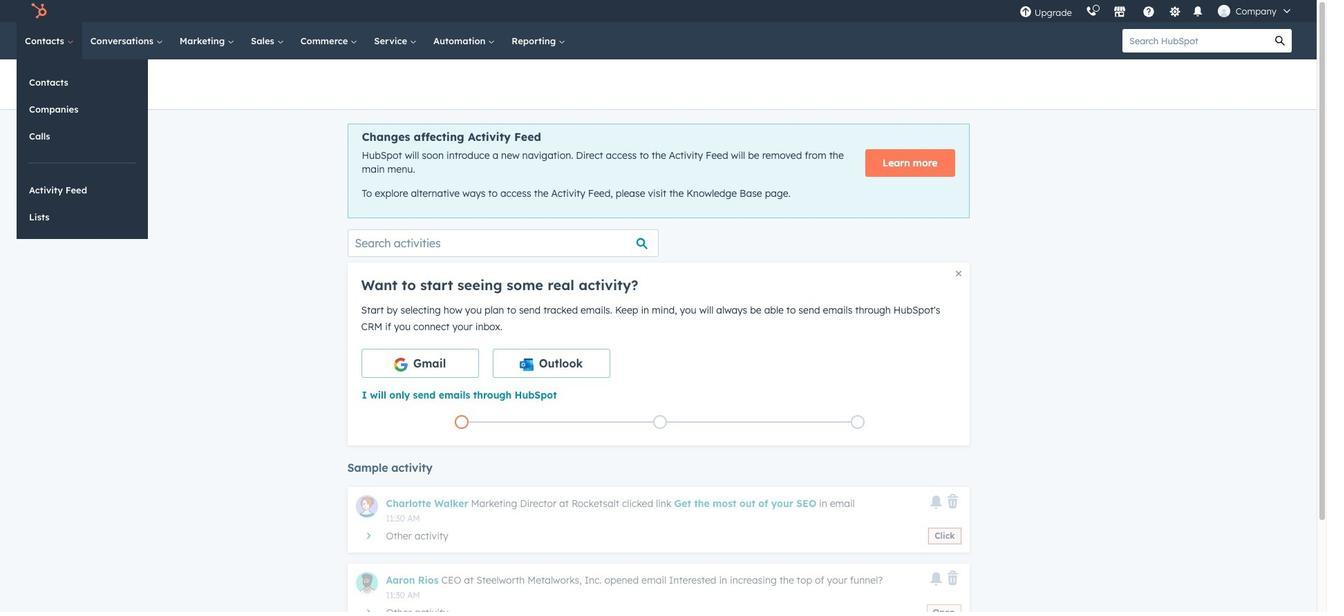 Task type: vqa. For each thing, say whether or not it's contained in the screenshot.
'Contacts' menu
yes



Task type: describe. For each thing, give the bounding box(es) containing it.
onboarding.steps.finalstep.title image
[[854, 419, 861, 427]]

close image
[[956, 271, 961, 276]]

Search activities search field
[[347, 229, 658, 257]]

Search HubSpot search field
[[1123, 29, 1268, 53]]



Task type: locate. For each thing, give the bounding box(es) containing it.
contacts menu
[[17, 59, 148, 239]]

marketplaces image
[[1113, 6, 1126, 19]]

list
[[363, 413, 957, 432]]

onboarding.steps.sendtrackedemailingmail.title image
[[656, 419, 663, 427]]

None checkbox
[[361, 349, 479, 378], [492, 349, 610, 378], [361, 349, 479, 378], [492, 349, 610, 378]]

menu
[[1012, 0, 1300, 22]]

jacob simon image
[[1218, 5, 1230, 17]]



